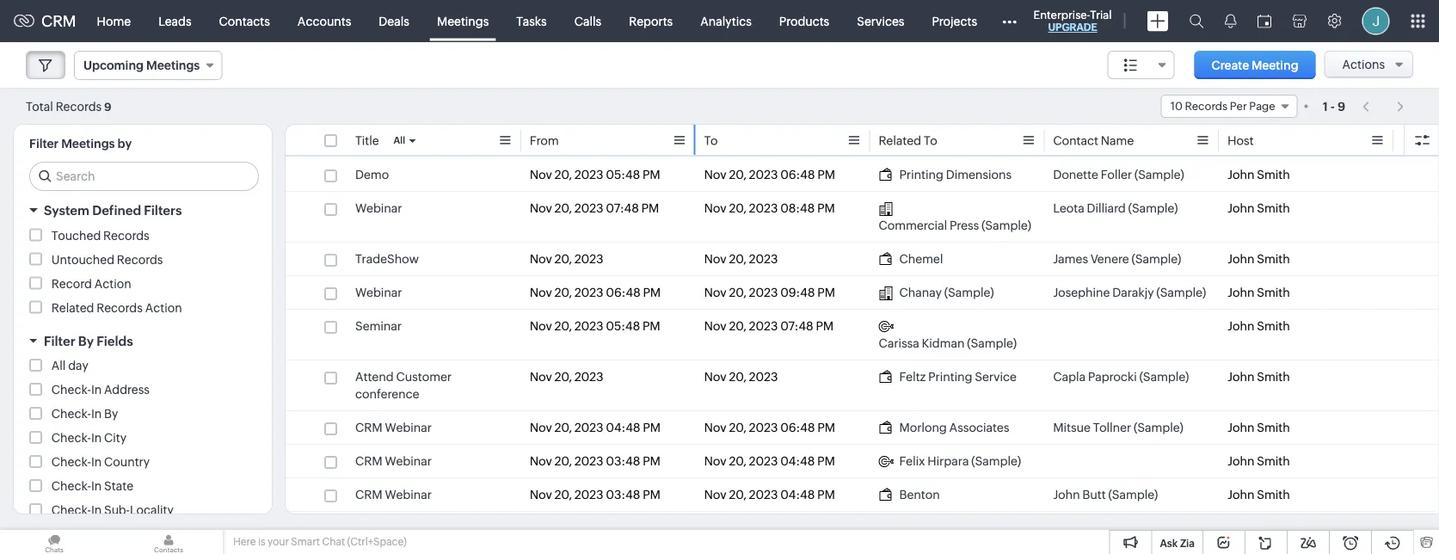 Task type: describe. For each thing, give the bounding box(es) containing it.
nov 20, 2023 03:48 pm for felix hirpara (sample)
[[530, 454, 661, 468]]

analytics link
[[687, 0, 766, 42]]

accounts link
[[284, 0, 365, 42]]

is
[[258, 536, 266, 548]]

calls link
[[561, 0, 616, 42]]

attend
[[355, 370, 394, 384]]

(sample) for donette foller (sample)
[[1135, 168, 1185, 182]]

check- for check-in sub-locality
[[52, 504, 91, 517]]

10
[[1171, 100, 1183, 113]]

felix hirpara (sample)
[[900, 454, 1022, 468]]

country
[[104, 455, 150, 469]]

1 vertical spatial nov 20, 2023 06:48 pm
[[530, 286, 661, 300]]

smart
[[291, 536, 320, 548]]

row group containing demo
[[286, 158, 1440, 512]]

reports
[[629, 14, 673, 28]]

(sample) for commercial press (sample)
[[982, 219, 1032, 232]]

chanay (sample) link
[[879, 284, 995, 301]]

size image
[[1125, 58, 1138, 73]]

crm webinar link for morlong
[[355, 419, 432, 436]]

commercial press (sample) link
[[879, 200, 1037, 234]]

projects link
[[919, 0, 992, 42]]

smith for john butt (sample)
[[1258, 488, 1291, 502]]

check-in address
[[52, 383, 150, 397]]

dimensions
[[946, 168, 1012, 182]]

webinar for felix hirpara (sample)
[[385, 454, 432, 468]]

-
[[1331, 99, 1336, 113]]

nov 20, 2023 04:48 pm for benton
[[705, 488, 836, 502]]

contact name
[[1054, 134, 1135, 148]]

check-in sub-locality
[[52, 504, 174, 517]]

services
[[857, 14, 905, 28]]

city
[[104, 431, 127, 445]]

1 - 9
[[1323, 99, 1346, 113]]

5 john smith from the top
[[1228, 319, 1291, 333]]

profile image
[[1363, 7, 1391, 35]]

ask zia
[[1161, 538, 1196, 549]]

(sample) for carissa kidman (sample)
[[968, 337, 1017, 350]]

contacts link
[[205, 0, 284, 42]]

james venere (sample) link
[[1054, 250, 1182, 268]]

meetings link
[[423, 0, 503, 42]]

records for touched
[[103, 229, 149, 242]]

system defined filters button
[[14, 195, 272, 226]]

chemel link
[[879, 250, 944, 268]]

morlong associates link
[[879, 419, 1010, 436]]

projects
[[933, 14, 978, 28]]

nov 20, 2023 04:48 pm for felix hirpara (sample)
[[705, 454, 836, 468]]

records for 10
[[1186, 100, 1228, 113]]

5 smith from the top
[[1258, 319, 1291, 333]]

webinar for benton
[[385, 488, 432, 502]]

all for all
[[394, 135, 405, 146]]

smith for mitsue tollner (sample)
[[1258, 421, 1291, 435]]

foller
[[1101, 168, 1133, 182]]

nov 20, 2023 08:48 pm
[[705, 201, 835, 215]]

check-in by
[[52, 407, 118, 421]]

venere
[[1091, 252, 1130, 266]]

service
[[975, 370, 1017, 384]]

crm for felix hirpara (sample)
[[355, 454, 383, 468]]

03:48 for benton
[[606, 488, 641, 502]]

check- for check-in city
[[52, 431, 91, 445]]

dilliard
[[1088, 201, 1126, 215]]

in for city
[[91, 431, 102, 445]]

deals link
[[365, 0, 423, 42]]

search image
[[1190, 14, 1205, 28]]

ask
[[1161, 538, 1179, 549]]

check-in country
[[52, 455, 150, 469]]

hirpara
[[928, 454, 970, 468]]

actions
[[1343, 58, 1386, 71]]

tasks
[[517, 14, 547, 28]]

tradeshow link
[[355, 250, 419, 268]]

crm link
[[14, 12, 76, 30]]

donette foller (sample) link
[[1054, 166, 1185, 183]]

john for mitsue tollner (sample)
[[1228, 421, 1255, 435]]

webinar for morlong associates
[[385, 421, 432, 435]]

smith for donette foller (sample)
[[1258, 168, 1291, 182]]

06:48 for nov 20, 2023 05:48 pm
[[781, 168, 815, 182]]

2 to from the left
[[924, 134, 938, 148]]

untouched records
[[52, 253, 163, 266]]

customer
[[396, 370, 452, 384]]

products link
[[766, 0, 844, 42]]

james
[[1054, 252, 1089, 266]]

create meeting button
[[1195, 51, 1316, 79]]

state
[[104, 479, 133, 493]]

Other Modules field
[[992, 7, 1029, 35]]

04:48 for felix hirpara (sample)
[[781, 454, 815, 468]]

(sample) for felix hirpara (sample)
[[972, 454, 1022, 468]]

touched records
[[52, 229, 149, 242]]

0 horizontal spatial action
[[94, 277, 131, 290]]

(sample) for john butt (sample)
[[1109, 488, 1159, 502]]

system defined filters
[[44, 203, 182, 218]]

by
[[118, 137, 132, 151]]

john smith for capla paprocki (sample)
[[1228, 370, 1291, 384]]

by inside dropdown button
[[78, 334, 94, 349]]

(sample) up carissa kidman (sample) link
[[945, 286, 995, 300]]

records for untouched
[[117, 253, 163, 266]]

john smith for josephine darakjy (sample)
[[1228, 286, 1291, 300]]

john butt (sample)
[[1054, 488, 1159, 502]]

john for josephine darakjy (sample)
[[1228, 286, 1255, 300]]

benton link
[[879, 486, 940, 504]]

08:48
[[781, 201, 815, 215]]

butt
[[1083, 488, 1107, 502]]

per
[[1231, 100, 1248, 113]]

james venere (sample)
[[1054, 252, 1182, 266]]

1 horizontal spatial by
[[104, 407, 118, 421]]

capla paprocki (sample)
[[1054, 370, 1190, 384]]

felix hirpara (sample) link
[[879, 453, 1022, 470]]

in for state
[[91, 479, 102, 493]]

signals element
[[1215, 0, 1248, 42]]

demo
[[355, 168, 389, 182]]

sub-
[[104, 504, 130, 517]]

05:48 for nov 20, 2023 07:48 pm
[[606, 319, 641, 333]]

9 for 1 - 9
[[1338, 99, 1346, 113]]

8 john smith from the top
[[1228, 454, 1291, 468]]

04:48 for benton
[[781, 488, 815, 502]]

nov 20, 2023 06:48 pm for nov 20, 2023 05:48 pm
[[705, 168, 836, 182]]

john for donette foller (sample)
[[1228, 168, 1255, 182]]

in for address
[[91, 383, 102, 397]]

nov 20, 2023 05:48 pm for nov 20, 2023 06:48 pm
[[530, 168, 661, 182]]

(ctrl+space)
[[347, 536, 407, 548]]

press
[[950, 219, 980, 232]]

john for capla paprocki (sample)
[[1228, 370, 1255, 384]]

morlong
[[900, 421, 947, 435]]

enterprise-
[[1034, 8, 1091, 21]]

nov 20, 2023 09:48 pm
[[705, 286, 836, 300]]

tollner
[[1094, 421, 1132, 435]]

in for country
[[91, 455, 102, 469]]

touched
[[52, 229, 101, 242]]

josephine darakjy (sample)
[[1054, 286, 1207, 300]]

chanay (sample)
[[900, 286, 995, 300]]

here
[[233, 536, 256, 548]]

8 smith from the top
[[1258, 454, 1291, 468]]

0 horizontal spatial nov 20, 2023 07:48 pm
[[530, 201, 660, 215]]

associates
[[950, 421, 1010, 435]]

donette foller (sample)
[[1054, 168, 1185, 182]]

attend customer conference
[[355, 370, 452, 401]]

check- for check-in address
[[52, 383, 91, 397]]

check- for check-in by
[[52, 407, 91, 421]]

in for sub-
[[91, 504, 102, 517]]

0 vertical spatial 07:48
[[606, 201, 639, 215]]

crm webinar link for felix
[[355, 453, 432, 470]]

create meeting
[[1212, 58, 1299, 72]]

search element
[[1180, 0, 1215, 42]]

seminar
[[355, 319, 402, 333]]

filters
[[144, 203, 182, 218]]

record
[[52, 277, 92, 290]]

chanay
[[900, 286, 942, 300]]

10 Records Per Page field
[[1162, 95, 1299, 118]]

Upcoming Meetings field
[[74, 51, 222, 80]]

john smith for donette foller (sample)
[[1228, 168, 1291, 182]]

profile element
[[1353, 0, 1401, 42]]



Task type: vqa. For each thing, say whether or not it's contained in the screenshot.
Records associated with Total
yes



Task type: locate. For each thing, give the bounding box(es) containing it.
records right '10' at the right top of page
[[1186, 100, 1228, 113]]

john for john butt (sample)
[[1228, 488, 1255, 502]]

untouched
[[52, 253, 114, 266]]

0 horizontal spatial 9
[[104, 100, 111, 113]]

(sample) up darakjy
[[1132, 252, 1182, 266]]

webinar link for nov 20, 2023 07:48 pm
[[355, 200, 402, 217]]

contacts image
[[114, 530, 223, 554]]

filter inside dropdown button
[[44, 334, 75, 349]]

trial
[[1091, 8, 1113, 21]]

1 vertical spatial crm webinar link
[[355, 453, 432, 470]]

6 in from the top
[[91, 504, 102, 517]]

1 vertical spatial related
[[52, 301, 94, 315]]

all left day
[[52, 359, 66, 373]]

nov 20, 2023 06:48 pm for nov 20, 2023 04:48 pm
[[705, 421, 836, 435]]

related up printing dimensions link
[[879, 134, 922, 148]]

05:48 for nov 20, 2023 06:48 pm
[[606, 168, 641, 182]]

0 horizontal spatial to
[[705, 134, 718, 148]]

1 vertical spatial nov 20, 2023 05:48 pm
[[530, 319, 661, 333]]

0 vertical spatial 05:48
[[606, 168, 641, 182]]

conference
[[355, 387, 420, 401]]

0 vertical spatial meetings
[[437, 14, 489, 28]]

2 vertical spatial 06:48
[[781, 421, 815, 435]]

(sample) right dilliard
[[1129, 201, 1179, 215]]

john smith
[[1228, 168, 1291, 182], [1228, 201, 1291, 215], [1228, 252, 1291, 266], [1228, 286, 1291, 300], [1228, 319, 1291, 333], [1228, 370, 1291, 384], [1228, 421, 1291, 435], [1228, 454, 1291, 468], [1228, 488, 1291, 502]]

1 to from the left
[[705, 134, 718, 148]]

nov 20, 2023 07:48 pm down nov 20, 2023 09:48 pm
[[705, 319, 834, 333]]

20,
[[555, 168, 572, 182], [729, 168, 747, 182], [555, 201, 572, 215], [729, 201, 747, 215], [555, 252, 572, 266], [729, 252, 747, 266], [555, 286, 572, 300], [729, 286, 747, 300], [555, 319, 572, 333], [729, 319, 747, 333], [555, 370, 572, 384], [729, 370, 747, 384], [555, 421, 572, 435], [729, 421, 747, 435], [555, 454, 572, 468], [729, 454, 747, 468], [555, 488, 572, 502], [729, 488, 747, 502]]

3 john smith from the top
[[1228, 252, 1291, 266]]

03:48 for felix hirpara (sample)
[[606, 454, 641, 468]]

feltz printing service
[[900, 370, 1017, 384]]

related records action
[[52, 301, 182, 315]]

0 vertical spatial related
[[879, 134, 922, 148]]

related
[[879, 134, 922, 148], [52, 301, 94, 315]]

0 horizontal spatial all
[[52, 359, 66, 373]]

meetings inside upcoming meetings field
[[146, 59, 200, 72]]

leota
[[1054, 201, 1085, 215]]

3 in from the top
[[91, 431, 102, 445]]

crm webinar for morlong
[[355, 421, 432, 435]]

john smith for james venere (sample)
[[1228, 252, 1291, 266]]

carissa kidman (sample) link
[[879, 318, 1037, 352]]

2 crm webinar link from the top
[[355, 453, 432, 470]]

check- for check-in country
[[52, 455, 91, 469]]

2 vertical spatial crm webinar
[[355, 488, 432, 502]]

smith for capla paprocki (sample)
[[1258, 370, 1291, 384]]

6 check- from the top
[[52, 504, 91, 517]]

0 vertical spatial 06:48
[[781, 168, 815, 182]]

1 vertical spatial filter
[[44, 334, 75, 349]]

filter for filter by fields
[[44, 334, 75, 349]]

5 in from the top
[[91, 479, 102, 493]]

(sample) down associates
[[972, 454, 1022, 468]]

2 vertical spatial meetings
[[61, 137, 115, 151]]

1 horizontal spatial meetings
[[146, 59, 200, 72]]

6 smith from the top
[[1258, 370, 1291, 384]]

9 john smith from the top
[[1228, 488, 1291, 502]]

darakjy
[[1113, 286, 1155, 300]]

check- up check-in city
[[52, 407, 91, 421]]

printing down related to
[[900, 168, 944, 182]]

2 horizontal spatial meetings
[[437, 14, 489, 28]]

2 05:48 from the top
[[606, 319, 641, 333]]

(sample) right press
[[982, 219, 1032, 232]]

1 horizontal spatial to
[[924, 134, 938, 148]]

1 horizontal spatial related
[[879, 134, 922, 148]]

meetings down leads link at left top
[[146, 59, 200, 72]]

all for all day
[[52, 359, 66, 373]]

0 horizontal spatial meetings
[[61, 137, 115, 151]]

1 vertical spatial meetings
[[146, 59, 200, 72]]

felix
[[900, 454, 926, 468]]

accounts
[[298, 14, 351, 28]]

all day
[[52, 359, 89, 373]]

records up fields
[[97, 301, 143, 315]]

name
[[1101, 134, 1135, 148]]

all right title
[[394, 135, 405, 146]]

upgrade
[[1049, 22, 1098, 33]]

nov 20, 2023 05:48 pm for nov 20, 2023 07:48 pm
[[530, 319, 661, 333]]

(sample) right the tollner
[[1134, 421, 1184, 435]]

0 vertical spatial printing
[[900, 168, 944, 182]]

related for related records action
[[52, 301, 94, 315]]

0 vertical spatial crm webinar link
[[355, 419, 432, 436]]

john smith for john butt (sample)
[[1228, 488, 1291, 502]]

2 webinar link from the top
[[355, 284, 402, 301]]

4 john smith from the top
[[1228, 286, 1291, 300]]

printing down carissa kidman (sample)
[[929, 370, 973, 384]]

upcoming
[[83, 59, 144, 72]]

filter by fields
[[44, 334, 133, 349]]

check-in state
[[52, 479, 133, 493]]

1 nov 20, 2023 05:48 pm from the top
[[530, 168, 661, 182]]

john for leota dilliard (sample)
[[1228, 201, 1255, 215]]

webinar link
[[355, 200, 402, 217], [355, 284, 402, 301]]

None field
[[1108, 51, 1175, 79]]

carissa kidman (sample)
[[879, 337, 1017, 350]]

records down touched records on the left of page
[[117, 253, 163, 266]]

1 vertical spatial printing
[[929, 370, 973, 384]]

2 vertical spatial nov 20, 2023 06:48 pm
[[705, 421, 836, 435]]

0 vertical spatial nov 20, 2023 03:48 pm
[[530, 454, 661, 468]]

7 john smith from the top
[[1228, 421, 1291, 435]]

webinar link up seminar link
[[355, 284, 402, 301]]

john for james venere (sample)
[[1228, 252, 1255, 266]]

1 horizontal spatial all
[[394, 135, 405, 146]]

check- down check-in country
[[52, 479, 91, 493]]

in up check-in by on the left bottom of the page
[[91, 383, 102, 397]]

carissa
[[879, 337, 920, 350]]

1 in from the top
[[91, 383, 102, 397]]

action up related records action
[[94, 277, 131, 290]]

1 nov 20, 2023 03:48 pm from the top
[[530, 454, 661, 468]]

all
[[394, 135, 405, 146], [52, 359, 66, 373]]

3 check- from the top
[[52, 431, 91, 445]]

2 vertical spatial 04:48
[[781, 488, 815, 502]]

reports link
[[616, 0, 687, 42]]

create menu element
[[1137, 0, 1180, 42]]

1 vertical spatial 05:48
[[606, 319, 641, 333]]

records for related
[[97, 301, 143, 315]]

(sample)
[[1135, 168, 1185, 182], [1129, 201, 1179, 215], [982, 219, 1032, 232], [1132, 252, 1182, 266], [945, 286, 995, 300], [1157, 286, 1207, 300], [968, 337, 1017, 350], [1140, 370, 1190, 384], [1134, 421, 1184, 435], [972, 454, 1022, 468], [1109, 488, 1159, 502]]

0 horizontal spatial by
[[78, 334, 94, 349]]

contacts
[[219, 14, 270, 28]]

2 03:48 from the top
[[606, 488, 641, 502]]

create
[[1212, 58, 1250, 72]]

smith for james venere (sample)
[[1258, 252, 1291, 266]]

in left sub-
[[91, 504, 102, 517]]

in up check-in state
[[91, 455, 102, 469]]

demo link
[[355, 166, 389, 183]]

9 smith from the top
[[1258, 488, 1291, 502]]

1 vertical spatial 07:48
[[781, 319, 814, 333]]

1 vertical spatial nov 20, 2023 03:48 pm
[[530, 488, 661, 502]]

(sample) for mitsue tollner (sample)
[[1134, 421, 1184, 435]]

6 john smith from the top
[[1228, 370, 1291, 384]]

crm webinar link
[[355, 419, 432, 436], [355, 453, 432, 470], [355, 486, 432, 504]]

title
[[355, 134, 379, 148]]

check- down check-in state
[[52, 504, 91, 517]]

07:48
[[606, 201, 639, 215], [781, 319, 814, 333]]

meetings inside meetings link
[[437, 14, 489, 28]]

in
[[91, 383, 102, 397], [91, 407, 102, 421], [91, 431, 102, 445], [91, 455, 102, 469], [91, 479, 102, 493], [91, 504, 102, 517]]

2 nov 20, 2023 05:48 pm from the top
[[530, 319, 661, 333]]

9 down upcoming
[[104, 100, 111, 113]]

crm
[[41, 12, 76, 30], [355, 421, 383, 435], [355, 454, 383, 468], [355, 488, 383, 502]]

3 crm webinar from the top
[[355, 488, 432, 502]]

4 check- from the top
[[52, 455, 91, 469]]

1 vertical spatial 04:48
[[781, 454, 815, 468]]

your
[[268, 536, 289, 548]]

(sample) for leota dilliard (sample)
[[1129, 201, 1179, 215]]

05:48
[[606, 168, 641, 182], [606, 319, 641, 333]]

0 vertical spatial all
[[394, 135, 405, 146]]

0 vertical spatial nov 20, 2023 06:48 pm
[[705, 168, 836, 182]]

1 vertical spatial action
[[145, 301, 182, 315]]

host
[[1228, 134, 1254, 148]]

records down defined
[[103, 229, 149, 242]]

check- down check-in by on the left bottom of the page
[[52, 431, 91, 445]]

day
[[68, 359, 89, 373]]

here is your smart chat (ctrl+space)
[[233, 536, 407, 548]]

meetings left tasks
[[437, 14, 489, 28]]

(sample) for james venere (sample)
[[1132, 252, 1182, 266]]

1 vertical spatial webinar link
[[355, 284, 402, 301]]

5 check- from the top
[[52, 479, 91, 493]]

(sample) for capla paprocki (sample)
[[1140, 370, 1190, 384]]

1 vertical spatial nov 20, 2023 04:48 pm
[[705, 454, 836, 468]]

2 check- from the top
[[52, 407, 91, 421]]

4 smith from the top
[[1258, 286, 1291, 300]]

signals image
[[1225, 14, 1237, 28]]

2 nov 20, 2023 03:48 pm from the top
[[530, 488, 661, 502]]

filter up all day
[[44, 334, 75, 349]]

0 vertical spatial nov 20, 2023 07:48 pm
[[530, 201, 660, 215]]

feltz printing service link
[[879, 368, 1017, 386]]

filter down total
[[29, 137, 59, 151]]

row group
[[286, 158, 1440, 512]]

1 webinar link from the top
[[355, 200, 402, 217]]

by up day
[[78, 334, 94, 349]]

records inside field
[[1186, 100, 1228, 113]]

1 05:48 from the top
[[606, 168, 641, 182]]

meetings for upcoming meetings
[[146, 59, 200, 72]]

Search text field
[[30, 163, 258, 190]]

records up filter meetings by
[[56, 99, 102, 113]]

nov 20, 2023 07:48 pm down the "from"
[[530, 201, 660, 215]]

0 vertical spatial nov 20, 2023 04:48 pm
[[530, 421, 661, 435]]

benton
[[900, 488, 940, 502]]

2 vertical spatial nov 20, 2023 04:48 pm
[[705, 488, 836, 502]]

commercial press (sample)
[[879, 219, 1032, 232]]

related for related to
[[879, 134, 922, 148]]

in left state at the bottom left of page
[[91, 479, 102, 493]]

1 horizontal spatial 9
[[1338, 99, 1346, 113]]

filter for filter meetings by
[[29, 137, 59, 151]]

related to
[[879, 134, 938, 148]]

meetings left by
[[61, 137, 115, 151]]

2 smith from the top
[[1258, 201, 1291, 215]]

1 check- from the top
[[52, 383, 91, 397]]

1 vertical spatial all
[[52, 359, 66, 373]]

1 vertical spatial nov 20, 2023 07:48 pm
[[705, 319, 834, 333]]

0 vertical spatial 03:48
[[606, 454, 641, 468]]

0 vertical spatial webinar link
[[355, 200, 402, 217]]

josephine darakjy (sample) link
[[1054, 284, 1207, 301]]

total records 9
[[26, 99, 111, 113]]

(sample) up service
[[968, 337, 1017, 350]]

smith for josephine darakjy (sample)
[[1258, 286, 1291, 300]]

0 vertical spatial 04:48
[[606, 421, 641, 435]]

attend customer conference link
[[355, 368, 513, 403]]

06:48
[[781, 168, 815, 182], [606, 286, 641, 300], [781, 421, 815, 435]]

0 vertical spatial filter
[[29, 137, 59, 151]]

john smith for leota dilliard (sample)
[[1228, 201, 1291, 215]]

tasks link
[[503, 0, 561, 42]]

9 for total records 9
[[104, 100, 111, 113]]

fields
[[97, 334, 133, 349]]

webinar link down demo link
[[355, 200, 402, 217]]

2 vertical spatial crm webinar link
[[355, 486, 432, 504]]

(sample) right foller
[[1135, 168, 1185, 182]]

record action
[[52, 277, 131, 290]]

system
[[44, 203, 89, 218]]

check-in city
[[52, 431, 127, 445]]

0 vertical spatial by
[[78, 334, 94, 349]]

1 03:48 from the top
[[606, 454, 641, 468]]

mitsue tollner (sample) link
[[1054, 419, 1184, 436]]

9 inside total records 9
[[104, 100, 111, 113]]

chats image
[[0, 530, 108, 554]]

check- down all day
[[52, 383, 91, 397]]

crm webinar for felix
[[355, 454, 432, 468]]

nov 20, 2023 06:48 pm
[[705, 168, 836, 182], [530, 286, 661, 300], [705, 421, 836, 435]]

1 vertical spatial by
[[104, 407, 118, 421]]

1 vertical spatial crm webinar
[[355, 454, 432, 468]]

0 vertical spatial crm webinar
[[355, 421, 432, 435]]

1 horizontal spatial action
[[145, 301, 182, 315]]

calendar image
[[1258, 14, 1273, 28]]

mitsue tollner (sample)
[[1054, 421, 1184, 435]]

create menu image
[[1148, 11, 1169, 31]]

3 crm webinar link from the top
[[355, 486, 432, 504]]

0 horizontal spatial related
[[52, 301, 94, 315]]

2 crm webinar from the top
[[355, 454, 432, 468]]

in for by
[[91, 407, 102, 421]]

1 crm webinar link from the top
[[355, 419, 432, 436]]

0 vertical spatial nov 20, 2023 05:48 pm
[[530, 168, 661, 182]]

action up filter by fields dropdown button
[[145, 301, 182, 315]]

seminar link
[[355, 318, 402, 335]]

webinar link for nov 20, 2023 06:48 pm
[[355, 284, 402, 301]]

06:48 for nov 20, 2023 04:48 pm
[[781, 421, 815, 435]]

09:48
[[781, 286, 815, 300]]

nov 20, 2023 03:48 pm
[[530, 454, 661, 468], [530, 488, 661, 502]]

filter by fields button
[[14, 326, 272, 356]]

navigation
[[1355, 94, 1414, 119]]

9 right the -
[[1338, 99, 1346, 113]]

1 crm webinar from the top
[[355, 421, 432, 435]]

records
[[56, 99, 102, 113], [1186, 100, 1228, 113], [103, 229, 149, 242], [117, 253, 163, 266], [97, 301, 143, 315]]

analytics
[[701, 14, 752, 28]]

2 in from the top
[[91, 407, 102, 421]]

meeting
[[1252, 58, 1299, 72]]

2 john smith from the top
[[1228, 201, 1291, 215]]

mitsue
[[1054, 421, 1091, 435]]

7 smith from the top
[[1258, 421, 1291, 435]]

1 horizontal spatial nov 20, 2023 07:48 pm
[[705, 319, 834, 333]]

in left the city
[[91, 431, 102, 445]]

(sample) right darakjy
[[1157, 286, 1207, 300]]

4 in from the top
[[91, 455, 102, 469]]

1 john smith from the top
[[1228, 168, 1291, 182]]

1 vertical spatial 03:48
[[606, 488, 641, 502]]

04:48
[[606, 421, 641, 435], [781, 454, 815, 468], [781, 488, 815, 502]]

crm for benton
[[355, 488, 383, 502]]

(sample) inside 'link'
[[1135, 168, 1185, 182]]

1 vertical spatial 06:48
[[606, 286, 641, 300]]

1 horizontal spatial 07:48
[[781, 319, 814, 333]]

(sample) for josephine darakjy (sample)
[[1157, 286, 1207, 300]]

check- for check-in state
[[52, 479, 91, 493]]

3 smith from the top
[[1258, 252, 1291, 266]]

meetings for filter meetings by
[[61, 137, 115, 151]]

records for total
[[56, 99, 102, 113]]

(sample) right paprocki
[[1140, 370, 1190, 384]]

capla
[[1054, 370, 1086, 384]]

john smith for mitsue tollner (sample)
[[1228, 421, 1291, 435]]

0 vertical spatial action
[[94, 277, 131, 290]]

upcoming meetings
[[83, 59, 200, 72]]

crm for morlong associates
[[355, 421, 383, 435]]

1 smith from the top
[[1258, 168, 1291, 182]]

0 horizontal spatial 07:48
[[606, 201, 639, 215]]

josephine
[[1054, 286, 1111, 300]]

in down check-in address
[[91, 407, 102, 421]]

nov 20, 2023 03:48 pm for benton
[[530, 488, 661, 502]]

smith for leota dilliard (sample)
[[1258, 201, 1291, 215]]

(sample) right butt
[[1109, 488, 1159, 502]]

by up the city
[[104, 407, 118, 421]]

check- down check-in city
[[52, 455, 91, 469]]

related down record
[[52, 301, 94, 315]]



